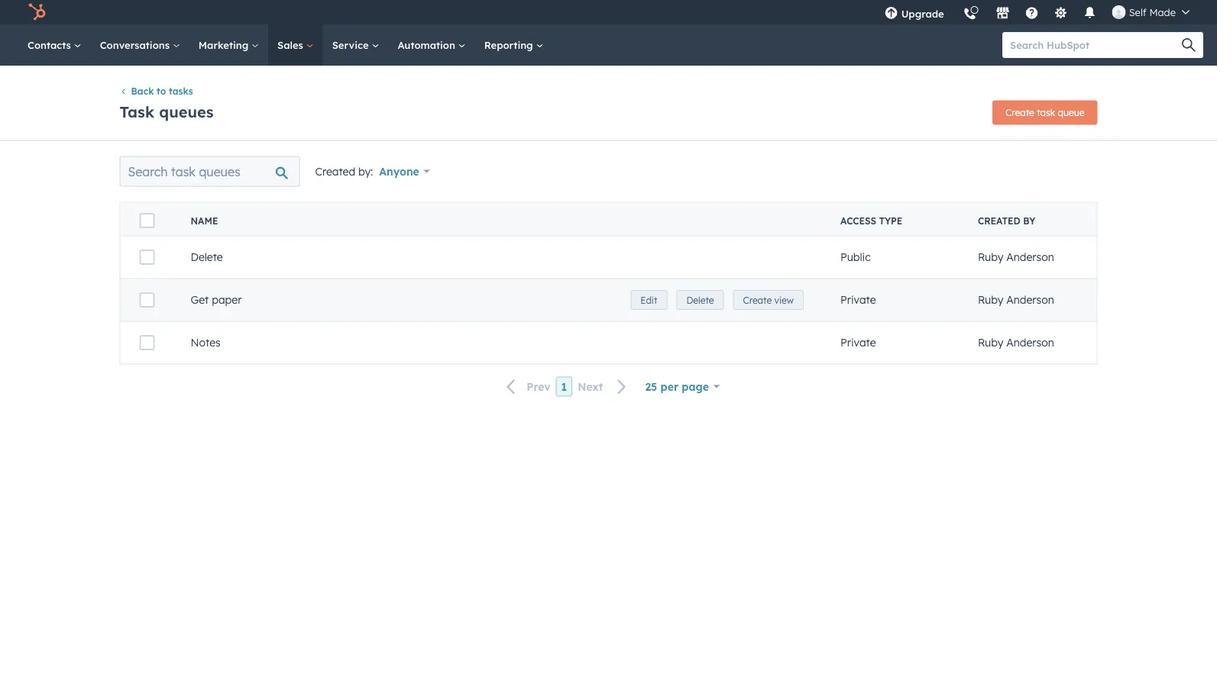 Task type: describe. For each thing, give the bounding box(es) containing it.
create view button
[[733, 290, 804, 310]]

notifications button
[[1077, 0, 1103, 24]]

prev button
[[498, 377, 556, 397]]

made
[[1149, 6, 1176, 18]]

1 button
[[556, 377, 572, 397]]

self
[[1129, 6, 1147, 18]]

2 ruby anderson from the top
[[978, 293, 1054, 307]]

created for created by:
[[315, 165, 355, 178]]

back to tasks
[[131, 85, 193, 97]]

help image
[[1025, 7, 1039, 21]]

conversations
[[100, 39, 173, 51]]

pagination navigation
[[498, 377, 636, 397]]

task
[[1037, 107, 1055, 118]]

create for create task queue
[[1006, 107, 1034, 118]]

by:
[[358, 165, 373, 178]]

ruby for delete
[[978, 251, 1003, 264]]

self made
[[1129, 6, 1176, 18]]

anyone button
[[379, 161, 430, 182]]

edit
[[640, 294, 657, 306]]

upgrade
[[901, 7, 944, 20]]

ruby anderson for delete
[[978, 251, 1054, 264]]

queues
[[159, 102, 214, 121]]

delete button
[[676, 290, 724, 310]]

prev
[[527, 380, 551, 394]]

anderson for delete
[[1006, 251, 1054, 264]]

hubspot image
[[28, 3, 46, 21]]

ruby anderson image
[[1112, 5, 1126, 19]]

1 private from the top
[[840, 293, 876, 307]]

name
[[191, 215, 218, 226]]

delete inside button
[[686, 294, 714, 306]]

to
[[157, 85, 166, 97]]

create task queue link
[[993, 100, 1098, 125]]

create view
[[743, 294, 794, 306]]

Search task queues search field
[[120, 156, 300, 187]]

2 anderson from the top
[[1006, 293, 1054, 307]]

marketplaces button
[[987, 0, 1019, 24]]

0 vertical spatial delete
[[191, 251, 223, 264]]

back to tasks link
[[120, 85, 193, 97]]

sales
[[277, 39, 306, 51]]

anderson for notes
[[1006, 336, 1054, 350]]

view
[[774, 294, 794, 306]]

2 ruby from the top
[[978, 293, 1003, 307]]

help button
[[1019, 0, 1045, 24]]

service
[[332, 39, 372, 51]]

created for created by
[[978, 215, 1020, 226]]

calling icon image
[[963, 8, 977, 21]]

1
[[561, 380, 567, 393]]



Task type: locate. For each thing, give the bounding box(es) containing it.
0 vertical spatial ruby
[[978, 251, 1003, 264]]

ruby anderson for notes
[[978, 336, 1054, 350]]

2 private from the top
[[840, 336, 876, 350]]

public
[[840, 251, 871, 264]]

create inside create view button
[[743, 294, 772, 306]]

menu containing self made
[[875, 0, 1199, 30]]

create inside create task queue "link"
[[1006, 107, 1034, 118]]

settings image
[[1054, 7, 1068, 21]]

3 ruby anderson from the top
[[978, 336, 1054, 350]]

menu
[[875, 0, 1199, 30]]

search button
[[1174, 32, 1203, 58]]

1 horizontal spatial created
[[978, 215, 1020, 226]]

create left view
[[743, 294, 772, 306]]

get
[[191, 293, 209, 307]]

create
[[1006, 107, 1034, 118], [743, 294, 772, 306]]

1 horizontal spatial delete
[[686, 294, 714, 306]]

delete
[[191, 251, 223, 264], [686, 294, 714, 306]]

created by:
[[315, 165, 373, 178]]

marketplaces image
[[996, 7, 1010, 21]]

1 vertical spatial created
[[978, 215, 1020, 226]]

private
[[840, 293, 876, 307], [840, 336, 876, 350]]

1 ruby from the top
[[978, 251, 1003, 264]]

marketing
[[198, 39, 251, 51]]

next
[[578, 380, 603, 394]]

delete right edit
[[686, 294, 714, 306]]

service link
[[323, 24, 388, 66]]

type
[[879, 215, 903, 226]]

ruby for notes
[[978, 336, 1003, 350]]

created
[[315, 165, 355, 178], [978, 215, 1020, 226]]

3 anderson from the top
[[1006, 336, 1054, 350]]

anderson
[[1006, 251, 1054, 264], [1006, 293, 1054, 307], [1006, 336, 1054, 350]]

page
[[682, 380, 709, 393]]

1 vertical spatial ruby
[[978, 293, 1003, 307]]

create for create view
[[743, 294, 772, 306]]

notes
[[191, 336, 221, 350]]

1 vertical spatial delete
[[686, 294, 714, 306]]

get paper
[[191, 293, 242, 307]]

2 vertical spatial ruby
[[978, 336, 1003, 350]]

2 vertical spatial ruby anderson
[[978, 336, 1054, 350]]

edit link
[[631, 290, 667, 310]]

anyone
[[379, 165, 419, 178]]

back
[[131, 85, 154, 97]]

notifications image
[[1083, 7, 1097, 21]]

25 per page button
[[645, 376, 720, 398]]

search image
[[1182, 38, 1196, 52]]

settings link
[[1045, 0, 1077, 24]]

1 ruby anderson from the top
[[978, 251, 1054, 264]]

access
[[840, 215, 876, 226]]

1 anderson from the top
[[1006, 251, 1054, 264]]

1 horizontal spatial create
[[1006, 107, 1034, 118]]

delete down the name
[[191, 251, 223, 264]]

reporting link
[[475, 24, 553, 66]]

0 horizontal spatial delete
[[191, 251, 223, 264]]

2 vertical spatial anderson
[[1006, 336, 1054, 350]]

ruby anderson
[[978, 251, 1054, 264], [978, 293, 1054, 307], [978, 336, 1054, 350]]

ruby
[[978, 251, 1003, 264], [978, 293, 1003, 307], [978, 336, 1003, 350]]

access type
[[840, 215, 903, 226]]

Search HubSpot search field
[[1002, 32, 1190, 58]]

create left task
[[1006, 107, 1034, 118]]

1 vertical spatial ruby anderson
[[978, 293, 1054, 307]]

0 vertical spatial created
[[315, 165, 355, 178]]

marketing link
[[189, 24, 268, 66]]

0 vertical spatial create
[[1006, 107, 1034, 118]]

task queues
[[120, 102, 214, 121]]

0 vertical spatial ruby anderson
[[978, 251, 1054, 264]]

task queues banner
[[120, 96, 1098, 125]]

0 vertical spatial private
[[840, 293, 876, 307]]

0 horizontal spatial created
[[315, 165, 355, 178]]

reporting
[[484, 39, 536, 51]]

sales link
[[268, 24, 323, 66]]

automation
[[398, 39, 458, 51]]

1 vertical spatial create
[[743, 294, 772, 306]]

25
[[645, 380, 657, 393]]

calling icon button
[[957, 2, 983, 24]]

per
[[661, 380, 678, 393]]

0 horizontal spatial create
[[743, 294, 772, 306]]

25 per page
[[645, 380, 709, 393]]

hubspot link
[[18, 3, 57, 21]]

1 vertical spatial private
[[840, 336, 876, 350]]

task
[[120, 102, 154, 121]]

0 vertical spatial anderson
[[1006, 251, 1054, 264]]

by
[[1023, 215, 1035, 226]]

created left by:
[[315, 165, 355, 178]]

queue
[[1058, 107, 1085, 118]]

contacts
[[28, 39, 74, 51]]

conversations link
[[91, 24, 189, 66]]

next button
[[572, 377, 636, 397]]

created by
[[978, 215, 1035, 226]]

tasks
[[169, 85, 193, 97]]

upgrade image
[[884, 7, 898, 21]]

create task queue
[[1006, 107, 1085, 118]]

self made button
[[1103, 0, 1199, 24]]

1 vertical spatial anderson
[[1006, 293, 1054, 307]]

created left by
[[978, 215, 1020, 226]]

contacts link
[[18, 24, 91, 66]]

3 ruby from the top
[[978, 336, 1003, 350]]

paper
[[212, 293, 242, 307]]

automation link
[[388, 24, 475, 66]]



Task type: vqa. For each thing, say whether or not it's contained in the screenshot.
remove
no



